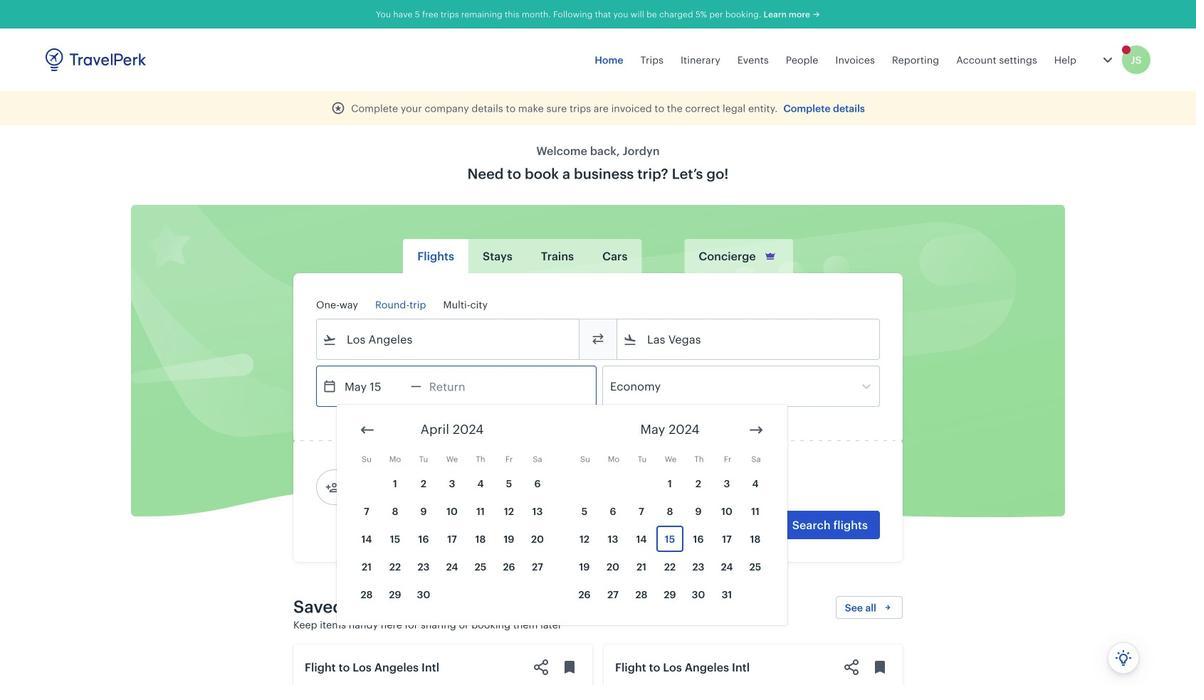 Task type: describe. For each thing, give the bounding box(es) containing it.
calendar application
[[337, 405, 1196, 637]]

From search field
[[337, 328, 560, 351]]

Depart text field
[[337, 367, 411, 407]]

move backward to switch to the previous month. image
[[359, 422, 376, 439]]

move forward to switch to the next month. image
[[748, 422, 765, 439]]

Return text field
[[421, 367, 495, 407]]

To search field
[[637, 328, 861, 351]]

Add first traveler search field
[[340, 476, 488, 499]]



